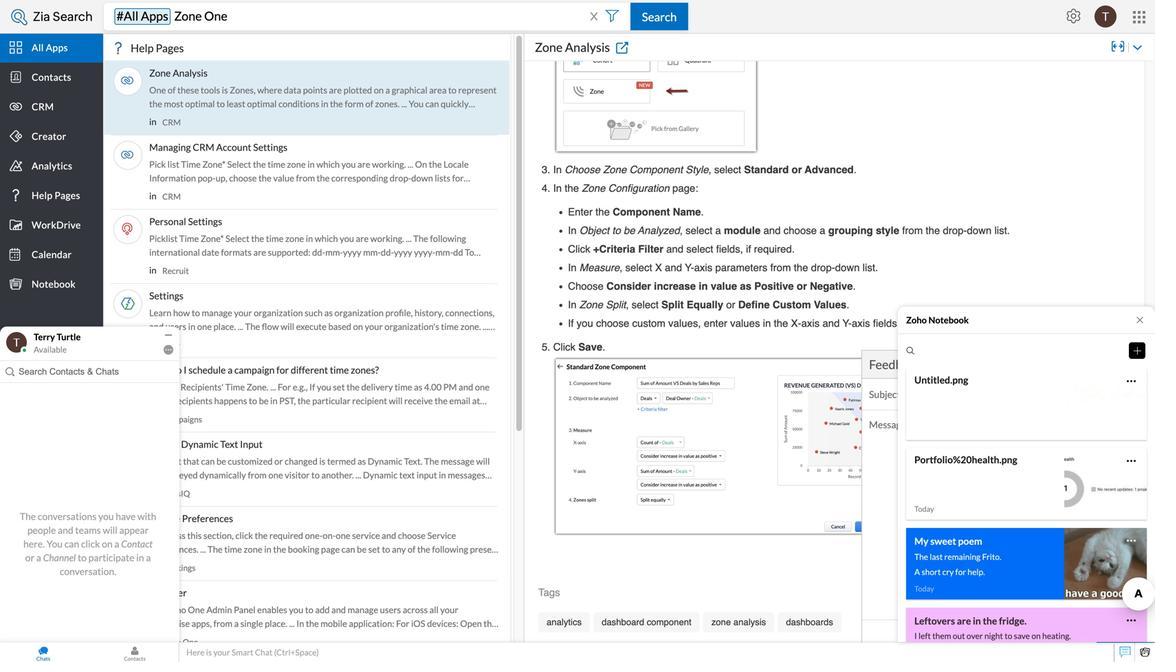 Task type: describe. For each thing, give the bounding box(es) containing it.
that inside . ... please note that this customization is user specific, i.e. a theme changed by
[[149, 200, 165, 211]]

of inside in the booking page can be set to any of the following presets - customer's local time, business time
[[408, 544, 416, 555]]

0 vertical spatial pages
[[156, 41, 184, 55]]

can left split
[[334, 126, 348, 137]]

fewer
[[472, 112, 495, 123]]

time inside in the booking page can be set to any of the following presets - customer's local time, business time
[[278, 558, 296, 569]]

profile,
[[386, 308, 413, 319]]

one up page
[[336, 530, 351, 541]]

on inside app on your mobile device. ... under locale information, enter the user's language, select their country, and select their time
[[479, 632, 489, 643]]

to up the sales
[[217, 98, 225, 109]]

zone down the split: the at the left
[[287, 159, 306, 170]]

your left smart
[[214, 648, 230, 658]]

one up booking
[[305, 530, 320, 541]]

transfer
[[165, 349, 196, 360]]

for inside how do i schedule a campaign for different time zones? choose recipients' time zone . ... for e.g., if you set the delivery time as 4.00 pm and one of the recipients happens to be in pst, the particular recipient will receive the email at 4.00 pm pst. 4. the time recipients.
[[277, 364, 289, 376]]

note
[[465, 186, 482, 197]]

or right equally
[[409, 126, 418, 137]]

how
[[149, 364, 169, 376]]

#all apps zone one
[[117, 8, 230, 23]]

will inside user will not be reflected in another user's crm accounts.
[[428, 200, 442, 211]]

all inside . ... users have the option to end individual sessions or end all sessions (excluding the current
[[277, 274, 286, 286]]

dynamic up content
[[368, 456, 403, 467]]

dd
[[453, 247, 463, 258]]

language,
[[194, 261, 231, 272]]

one inside learn how to manage your organization such as organization profile, history, connections, and users in one place. ... the flow will execute based on your organization's time
[[197, 321, 212, 332]]

in recruit
[[149, 265, 189, 276]]

. for . ... you can choose a required time
[[404, 558, 406, 569]]

to inside in which you are working. ... the following international date formats are supported: dd-mm-yyyy mm-dd-yyyy yyyy-mm-dd to change the language, country locale, time format, and time
[[465, 247, 474, 258]]

organization
[[238, 335, 290, 346]]

1 vertical spatial pages
[[55, 190, 80, 201]]

ownership
[[184, 335, 227, 346]]

graphical
[[392, 85, 428, 96]]

devices: inside the zoho one admin panel enables you to add and manage users across all your enterprise apps, from a single place. ... in the mobile application: for ios devices: open the zoho
[[427, 618, 459, 629]]

to right visitor
[[312, 470, 320, 481]]

. down the service
[[362, 572, 364, 583]]

in up add
[[149, 562, 157, 573]]

zone down connections,
[[461, 321, 479, 332]]

in left recruit
[[149, 265, 157, 276]]

your up owner at the bottom of the page
[[365, 321, 383, 332]]

conditions
[[279, 98, 319, 109]]

mobile for android
[[237, 632, 264, 643]]

mobile inside the zoho one admin panel enables you to add and manage users across all your enterprise apps, from a single place. ... in the mobile application: for ios devices: open the zoho
[[321, 618, 347, 629]]

text inside the text that can be customized or changed is termed as dynamic text. the message will be conveyed dynamically from one visitor to another. ... dynamic text input in messages text that can be added to sentence to change the content dynamically from
[[149, 484, 166, 495]]

one inside the zoho one admin panel enables you to add and manage users across all your enterprise apps, from a single place. ... in the mobile application: for ios devices: open the zoho
[[188, 605, 205, 616]]

time down the 'supported:'
[[291, 261, 309, 272]]

be down "adding dynamic text input"
[[217, 456, 226, 467]]

android
[[317, 632, 349, 643]]

crm down deals.
[[193, 141, 214, 153]]

in bookings
[[149, 562, 196, 573]]

email
[[450, 396, 471, 407]]

on inside the ', where data points are plotted on a graphical area to represent the most optimal to least optimal conditions in the form of'
[[374, 85, 384, 96]]

... inside in which you are working. ... the following international date formats are supported: dd-mm-yyyy mm-dd-yyyy yyyy-mm-dd to change the language, country locale, time format, and time
[[406, 233, 412, 244]]

country
[[232, 261, 263, 272]]

or inside of the existing admins. ... view the list of confirmed or pending members by choosing
[[475, 349, 484, 360]]

manage inside learn how to manage your organization such as organization profile, history, connections, and users in one place. ... the flow will execute based on your organization's time
[[202, 308, 232, 319]]

by inside of the existing admins. ... view the list of confirmed or pending members by choosing
[[221, 363, 230, 374]]

1 format, from the left
[[283, 186, 313, 197]]

0 vertical spatial list
[[168, 159, 179, 170]]

page
[[321, 544, 340, 555]]

in down "information"
[[149, 191, 157, 202]]

for inside the zoho one admin panel enables you to add and manage users across all your enterprise apps, from a single place. ... in the mobile application: for ios devices: open the zoho
[[396, 618, 410, 629]]

section,
[[204, 530, 234, 541]]

managing crm account settings link
[[149, 141, 288, 153]]

be left conveyed
[[149, 470, 159, 481]]

2 mm- from the left
[[363, 247, 381, 258]]

as inside how do i schedule a campaign for different time zones? choose recipients' time zone . ... for e.g., if you set the delivery time as 4.00 pm and one of the recipients happens to be in pst, the particular recipient will receive the email at 4.00 pm pst. 4. the time recipients.
[[414, 382, 423, 393]]

the inside app on your mobile device. ... under locale information, enter the user's language, select their country, and select their time
[[360, 646, 373, 657]]

one inside how do i schedule a campaign for different time zones? choose recipients' time zone . ... for e.g., if you set the delivery time as 4.00 pm and one of the recipients happens to be in pst, the particular recipient will receive the email at 4.00 pm pst. 4. the time recipients.
[[475, 382, 490, 393]]

0 vertical spatial 4.00
[[424, 382, 442, 393]]

are inside in which you are working. ... on the locale information pop-up, choose the value from the corresponding drop-down lists for language, country location, date format, time format, and time
[[358, 159, 371, 170]]

transfer
[[149, 335, 182, 346]]

0 horizontal spatial dynamically
[[200, 470, 246, 481]]

your up smart
[[218, 632, 236, 643]]

device. for for
[[266, 632, 293, 643]]

... inside learn how to manage your organization such as organization profile, history, connections, and users in one place. ... the flow will execute based on your organization's time
[[238, 321, 244, 332]]

click inside the conversations you have with people and teams will appear here. you can click on a
[[81, 538, 100, 550]]

sales
[[206, 112, 225, 123]]

in up country, at the left bottom of the page
[[149, 636, 157, 647]]

0 vertical spatial help pages
[[131, 41, 184, 55]]

or inside 'contact or a channel'
[[25, 552, 34, 564]]

time up the 'supported:'
[[266, 233, 284, 244]]

to access this section, click the required one -on- one
[[149, 530, 351, 541]]

2 vertical spatial that
[[168, 484, 184, 495]]

in which you are working. ... the following international date formats are supported: dd-mm-yyyy mm-dd-yyyy yyyy-mm-dd to change the language, country locale, time format, and time
[[149, 233, 474, 272]]

,
[[254, 85, 256, 96]]

be inside in the booking page can be set to any of the following presets - customer's local time, business time
[[357, 544, 367, 555]]

users inside the zoho one admin panel enables you to add and manage users across all your enterprise apps, from a single place. ... in the mobile application: for ios devices: open the zoho
[[380, 605, 401, 616]]

text. inside the text that can be customized or changed is termed as dynamic text. the message will be conveyed dynamically from one visitor to another. ... dynamic text input in messages text that can be added to sentence to change the content dynamically from
[[404, 456, 423, 467]]

a inside how do i schedule a campaign for different time zones? choose recipients' time zone . ... for e.g., if you set the delivery time as 4.00 pm and one of the recipients happens to be in pst, the particular recipient will receive the email at 4.00 pm pst. 4. the time recipients.
[[228, 364, 233, 376]]

in inside how do i schedule a campaign for different time zones? choose recipients' time zone . ... for e.g., if you set the delivery time as 4.00 pm and one of the recipients happens to be in pst, the particular recipient will receive the email at 4.00 pm pst. 4. the time recipients.
[[270, 396, 278, 407]]

1 horizontal spatial settings
[[188, 216, 222, 227]]

app for app on your mobile device. ... under locale information, enter the user's language, select their country, and select their time
[[463, 632, 477, 643]]

add
[[315, 605, 330, 616]]

1 vertical spatial select
[[226, 233, 250, 244]]

least
[[227, 98, 245, 109]]

1 horizontal spatial list
[[260, 572, 272, 583]]

... down the in
[[295, 632, 300, 643]]

the conversations you have with people and teams will appear here. you can click on a
[[20, 511, 156, 550]]

such
[[305, 308, 323, 319]]

termed
[[327, 456, 356, 467]]

0 horizontal spatial help
[[32, 190, 53, 201]]

users inside learn how to manage your organization such as organization profile, history, connections, and users in one place. ... the flow will execute based on your organization's time
[[166, 321, 187, 332]]

split
[[361, 126, 377, 137]]

... inside the text that can be customized or changed is termed as dynamic text. the message will be conveyed dynamically from one visitor to another. ... dynamic text input in messages text that can be added to sentence to change the content dynamically from
[[356, 470, 361, 481]]

if inside how do i schedule a campaign for different time zones? choose recipients' time zone . ... for e.g., if you set the delivery time as 4.00 pm and one of the recipients happens to be in pst, the particular recipient will receive the email at 4.00 pm pst. 4. the time recipients.
[[310, 382, 315, 393]]

crm up the managing
[[162, 117, 181, 127]]

the right split:
[[293, 126, 308, 137]]

the down adding
[[149, 456, 164, 467]]

in the booking page can be set to any of the following presets - customer's local time, business time
[[149, 544, 499, 569]]

time up (excluding
[[357, 261, 375, 272]]

and inside how do i schedule a campaign for different time zones? choose recipients' time zone . ... for e.g., if you set the delivery time as 4.00 pm and one of the recipients happens to be in pst, the particular recipient will receive the email at 4.00 pm pst. 4. the time recipients.
[[459, 382, 473, 393]]

booking
[[288, 544, 320, 555]]

the text that can be customized or changed is termed as dynamic text. the message will be conveyed dynamically from one visitor to another. ... dynamic text input in messages text that can be added to sentence to change the content dynamically from
[[149, 456, 490, 495]]

of inside the ', where data points are plotted on a graphical area to represent the most optimal to least optimal conditions in the form of'
[[366, 98, 374, 109]]

1 horizontal spatial click
[[236, 530, 253, 541]]

in crm for managing
[[149, 191, 181, 202]]

can down conveyed
[[186, 484, 199, 495]]

enterprise
[[149, 618, 190, 629]]

if inside . ... transfer ownership of organization if you are the owner of a zoho flow organization, you can transfer its ownership to
[[292, 335, 297, 346]]

dynamic inside person to another is referred to as dynamic text. ... when you greet visitors by their name or based on the time
[[245, 497, 279, 508]]

... inside in which you are working. ... on the locale information pop-up, choose the value from the corresponding drop-down lists for language, country location, date format, time format, and time
[[408, 159, 414, 170]]

time down dropdown.
[[395, 382, 413, 393]]

from down time,
[[225, 572, 244, 583]]

. inside how do i schedule a campaign for different time zones? choose recipients' time zone . ... for e.g., if you set the delivery time as 4.00 pm and one of the recipients happens to be in pst, the particular recipient will receive the email at 4.00 pm pst. 4. the time recipients.
[[267, 382, 269, 393]]

conveyed
[[161, 470, 198, 481]]

dropdown.
[[384, 363, 426, 374]]

1 horizontal spatial help
[[131, 41, 154, 55]]

the inside how do i schedule a campaign for different time zones? choose recipients' time zone . ... for e.g., if you set the delivery time as 4.00 pm and one of the recipients happens to be in pst, the particular recipient will receive the email at 4.00 pm pst. 4. the time recipients.
[[211, 409, 226, 420]]

required for one
[[270, 530, 303, 541]]

0 horizontal spatial devices:
[[351, 632, 382, 643]]

most inside the ', where data points are plotted on a graphical area to represent the most optimal to least optimal conditions in the form of'
[[164, 98, 184, 109]]

2 dd- from the left
[[381, 247, 394, 258]]

the up input at the left of the page
[[424, 456, 439, 467]]

referred
[[190, 497, 223, 508]]

with
[[138, 511, 156, 523]]

pending
[[149, 363, 181, 374]]

in inside in the booking page can be set to any of the following presets - customer's local time, business time
[[264, 544, 272, 555]]

campaigns
[[162, 414, 202, 424]]

1 optimal from the left
[[185, 98, 215, 109]]

1 vertical spatial dynamically
[[372, 484, 419, 495]]

and inside learn how to manage your organization such as organization profile, history, connections, and users in one place. ... the flow will execute based on your organization's time
[[149, 321, 164, 332]]

0 vertical spatial *
[[222, 159, 226, 170]]

add
[[149, 587, 167, 599]]

in which you are working. ... on the locale information pop-up, choose the value from the corresponding drop-down lists for language, country location, date format, time format, and time
[[149, 159, 469, 197]]

deals
[[367, 112, 387, 123]]

service preferences link
[[149, 513, 233, 525]]

crm up creator
[[32, 101, 54, 112]]

you inside in which you are working. ... on the locale information pop-up, choose the value from the corresponding drop-down lists for language, country location, date format, time format, and time
[[342, 159, 356, 170]]

one of these tools is zones
[[149, 85, 254, 96]]

and inside . ... you can quickly identify which sales personnel close the most high value deals and which
[[389, 112, 404, 123]]

by for another
[[404, 497, 413, 508]]

zone down 'to access this section, click the required one -on- one'
[[244, 544, 263, 555]]

from down input at the left of the page
[[420, 484, 439, 495]]

is right tools
[[222, 85, 228, 96]]

#all
[[117, 8, 139, 23]]

0 vertical spatial select
[[441, 646, 464, 657]]

customization
[[183, 200, 239, 211]]

you inside the zoho one admin panel enables you to add and manage users across all your enterprise apps, from a single place. ... in the mobile application: for ios devices: open the zoho
[[289, 605, 304, 616]]

individual
[[176, 274, 214, 286]]

0 vertical spatial these
[[178, 85, 199, 96]]

is right the here
[[206, 648, 212, 658]]

time inside app on your mobile device. ... under locale information, enter the user's language, select their country, and select their time
[[247, 660, 266, 663]]

in inside 'to participate in a conversation.'
[[136, 552, 144, 564]]

1 yyyy from the left
[[343, 247, 362, 258]]

option
[[466, 261, 491, 272]]

the inside the text that can be customized or changed is termed as dynamic text. the message will be conveyed dynamically from one visitor to another. ... dynamic text input in messages text that can be added to sentence to change the content dynamically from
[[325, 484, 338, 495]]

to inside . ... transfer ownership of organization if you are the owner of a zoho flow organization, you can transfer its ownership to
[[252, 349, 260, 360]]

plotted
[[344, 85, 372, 96]]

identify
[[149, 112, 179, 123]]

1 vertical spatial *
[[220, 233, 224, 244]]

to down visitor
[[285, 484, 294, 495]]

set inside how do i schedule a campaign for different time zones? choose recipients' time zone . ... for e.g., if you set the delivery time as 4.00 pm and one of the recipients happens to be in pst, the particular recipient will receive the email at 4.00 pm pst. 4. the time recipients.
[[333, 382, 345, 393]]

quickly
[[441, 98, 469, 109]]

. for . ... please note that this customization is user specific, i.e. a theme changed by
[[426, 186, 428, 197]]

crm down "information"
[[162, 192, 181, 202]]

from inside in which you are working. ... on the locale information pop-up, choose the value from the corresponding drop-down lists for language, country location, date format, time format, and time
[[296, 173, 315, 184]]

preferences.
[[149, 544, 199, 555]]

its
[[198, 349, 207, 360]]

value inside . ... you can quickly identify which sales personnel close the most high value deals and which
[[344, 112, 365, 123]]

- inside in the booking page can be set to any of the following presets - customer's local time, business time
[[149, 558, 152, 569]]

1 horizontal spatial zone analysis link
[[535, 40, 610, 55]]

which up can be split equally or unequally.
[[405, 112, 429, 123]]

one inside the text that can be customized or changed is termed as dynamic text. the message will be conveyed dynamically from one visitor to another. ... dynamic text input in messages text that can be added to sentence to change the content dynamically from
[[269, 470, 283, 481]]

locale inside in which you are working. ... on the locale information pop-up, choose the value from the corresponding drop-down lists for language, country location, date format, time format, and time
[[444, 159, 469, 170]]

zia search
[[33, 9, 93, 24]]

value inside the close fewer high value deals. ... setting
[[168, 126, 189, 137]]

add user link
[[149, 587, 187, 599]]

location,
[[225, 186, 260, 197]]

time inside learn how to manage your organization such as organization profile, history, connections, and users in one place. ... the flow will execute based on your organization's time
[[441, 321, 459, 332]]

text. inside person to another is referred to as dynamic text. ... when you greet visitors by their name or based on the time
[[281, 497, 300, 508]]

when
[[309, 497, 333, 508]]

open inside the zoho one admin panel enables you to add and manage users across all your enterprise apps, from a single place. ... in the mobile application: for ios devices: open the zoho
[[460, 618, 482, 629]]

personal
[[149, 216, 186, 227]]

1 horizontal spatial pm
[[444, 382, 457, 393]]

mobile for locale
[[169, 646, 196, 657]]

and inside service and choose service preferences. ... the time
[[382, 530, 396, 541]]

pick list time zone * select the time zone
[[149, 159, 306, 170]]

Search Contacts & Chats text field
[[19, 361, 162, 383]]

information
[[149, 173, 196, 184]]

... inside service and choose service preferences. ... the time
[[200, 544, 206, 555]]

terry turtle
[[34, 332, 81, 343]]

. ... transfer ownership of organization if you are the owner of a zoho flow organization, you can transfer its ownership to
[[149, 321, 497, 360]]

are up "country"
[[253, 247, 266, 258]]

your inside app on your mobile device. ... under locale information, enter the user's language, select their country, and select their time
[[149, 646, 167, 657]]

... inside of the existing admins. ... view the list of confirmed or pending members by choosing
[[366, 349, 372, 360]]

zone analysis for leftmost zone analysis link
[[149, 67, 208, 79]]

a inside . ... please note that this customization is user specific, i.e. a theme changed by
[[314, 200, 319, 211]]

in up the managing
[[149, 116, 157, 127]]

time down drop-
[[385, 186, 404, 197]]

personnel
[[227, 112, 266, 123]]

how
[[173, 308, 190, 319]]

and inside app on your mobile device. ... under locale information, enter the user's language, select their country, and select their time
[[185, 660, 199, 663]]

choose inside service and choose service preferences. ... the time
[[398, 530, 426, 541]]

all
[[32, 42, 44, 53]]

date
[[262, 186, 281, 197]]

are up (excluding
[[356, 233, 369, 244]]

chats image
[[0, 643, 87, 663]]

flow inside . ... transfer ownership of organization if you are the owner of a zoho flow organization, you can transfer its ownership to
[[409, 335, 428, 346]]

on-
[[323, 530, 336, 541]]

view
[[374, 349, 394, 360]]

0 vertical spatial text
[[166, 456, 182, 467]]

from inside the zoho one admin panel enables you to add and manage users across all your enterprise apps, from a single place. ... in the mobile application: for ios devices: open the zoho
[[214, 618, 233, 629]]

by for please
[[382, 200, 391, 211]]

based inside learn how to manage your organization such as organization profile, history, connections, and users in one place. ... the flow will execute based on your organization's time
[[328, 321, 352, 332]]

0 horizontal spatial select
[[201, 660, 224, 663]]

you inside in which you are working. ... the following international date formats are supported: dd-mm-yyyy mm-dd-yyyy yyyy-mm-dd to change the language, country locale, time format, and time
[[340, 233, 354, 244]]

0 horizontal spatial to
[[149, 530, 159, 541]]

the inside . ... you can quickly identify which sales personnel close the most high value deals and which
[[290, 112, 303, 123]]

be left split
[[349, 126, 359, 137]]

personal settings
[[149, 216, 222, 227]]

settings link
[[149, 290, 184, 302]]

required for time
[[149, 572, 183, 583]]

deals.
[[191, 126, 213, 137]]

dynamic up visitors
[[363, 470, 398, 481]]

in inside in which you are working. ... on the locale information pop-up, choose the value from the corresponding drop-down lists for language, country location, date format, time format, and time
[[308, 159, 315, 170]]

1 vertical spatial that
[[183, 456, 199, 467]]

another inside user will not be reflected in another user's crm accounts.
[[195, 214, 227, 225]]

1 mm- from the left
[[325, 247, 343, 258]]

format,
[[311, 261, 339, 272]]

0 vertical spatial text
[[220, 439, 238, 450]]

date
[[202, 247, 219, 258]]

1 vertical spatial open
[[384, 632, 406, 643]]

dynamic down recipients. at the bottom left
[[181, 439, 219, 450]]

1 vertical spatial this
[[187, 530, 202, 541]]

appear
[[119, 525, 149, 536]]

analysis for leftmost zone analysis link
[[173, 67, 208, 79]]

to right added
[[238, 484, 247, 495]]

can down "adding dynamic text input"
[[201, 456, 215, 467]]

panel
[[234, 605, 256, 616]]

0 horizontal spatial service
[[149, 513, 180, 525]]

1 sessions from the left
[[216, 274, 248, 286]]

to up quickly
[[449, 85, 457, 96]]

. ... users have the option to end individual sessions or end all sessions (excluding the current
[[149, 261, 491, 286]]

0 horizontal spatial their
[[226, 660, 245, 663]]

1 organization from the left
[[254, 308, 303, 319]]

time down happens at the left bottom of page
[[228, 409, 245, 420]]

your up organization
[[234, 308, 252, 319]]

you down connections,
[[483, 335, 497, 346]]

which up deals.
[[181, 112, 204, 123]]

0 horizontal spatial flow
[[162, 340, 180, 350]]

information,
[[287, 646, 335, 657]]

terry
[[34, 332, 55, 343]]

to right person
[[486, 484, 494, 495]]

be up referred
[[201, 484, 211, 495]]

time up 'theme' on the top left of the page
[[315, 186, 335, 197]]



Task type: vqa. For each thing, say whether or not it's contained in the screenshot.
recipients.
yes



Task type: locate. For each thing, give the bounding box(es) containing it.
0 horizontal spatial locale
[[260, 646, 285, 657]]

set down the service
[[368, 544, 380, 555]]

2 sessions from the left
[[287, 274, 320, 286]]

4.00 down choose
[[149, 409, 167, 420]]

1 vertical spatial these
[[295, 363, 316, 374]]

1 app from the left
[[190, 632, 204, 643]]

the inside the zoho one admin panel enables you to add and manage users across all your enterprise apps, from a single place. ... in the mobile application: for ios devices: open the zoho
[[149, 605, 164, 616]]

in crm down "information"
[[149, 191, 181, 202]]

1 vertical spatial have
[[116, 511, 136, 523]]

mm-
[[325, 247, 343, 258], [363, 247, 381, 258], [436, 247, 453, 258]]

, where data points are plotted on a graphical area to represent the most optimal to least optimal conditions in the form of
[[149, 85, 497, 109]]

list
[[168, 159, 179, 170], [410, 349, 422, 360], [260, 572, 272, 583]]

you up teams
[[98, 511, 114, 523]]

users
[[407, 261, 429, 272]]

1 dd- from the left
[[312, 247, 325, 258]]

0 vertical spatial select
[[227, 159, 251, 170]]

2 app from the left
[[463, 632, 477, 643]]

0 vertical spatial device.
[[266, 632, 293, 643]]

can up how
[[149, 349, 163, 360]]

channel
[[43, 552, 76, 564]]

can
[[426, 98, 439, 109], [334, 126, 348, 137], [149, 349, 163, 360], [201, 456, 215, 467], [186, 484, 199, 495], [64, 538, 79, 550], [342, 544, 355, 555], [432, 558, 445, 569]]

... inside . ... transfer ownership of organization if you are the owner of a zoho flow organization, you can transfer its ownership to
[[483, 321, 489, 332]]

as inside person to another is referred to as dynamic text. ... when you greet visitors by their name or based on the time
[[235, 497, 243, 508]]

1 horizontal spatial format,
[[336, 186, 367, 197]]

1 end from the left
[[159, 274, 174, 286]]

messages
[[448, 470, 486, 481]]

your up country, at the left bottom of the page
[[149, 646, 167, 657]]

1 vertical spatial set
[[368, 544, 380, 555]]

0 horizontal spatial open
[[384, 632, 406, 643]]

on inside the conversations you have with people and teams will appear here. you can click on a
[[102, 538, 113, 550]]

for left the ios at bottom left
[[396, 618, 410, 629]]

1 in crm from the top
[[149, 116, 181, 127]]

change up when
[[295, 484, 323, 495]]

to inside 'to participate in a conversation.'
[[78, 552, 87, 564]]

app inside app on your mobile device. ... under locale information, enter the user's language, select their country, and select their time
[[463, 632, 477, 643]]

1 vertical spatial their
[[465, 646, 484, 657]]

1 vertical spatial list
[[410, 349, 422, 360]]

and inside the conversations you have with people and teams will appear here. you can click on a
[[58, 525, 73, 536]]

from down 'customized'
[[248, 470, 267, 481]]

time up date
[[268, 159, 285, 170]]

locale,
[[265, 261, 290, 272]]

1 horizontal spatial notebook
[[929, 315, 969, 326]]

across
[[403, 605, 428, 616]]

to left any
[[382, 544, 390, 555]]

smart
[[232, 648, 254, 658]]

0 horizontal spatial users
[[166, 321, 187, 332]]

you for . ... you can choose a required time
[[415, 558, 430, 569]]

a inside the zoho one admin panel enables you to add and manage users across all your enterprise apps, from a single place. ... in the mobile application: for ios devices: open the zoho
[[234, 618, 239, 629]]

different
[[291, 364, 328, 376]]

to right how
[[192, 308, 200, 319]]

have for with
[[116, 511, 136, 523]]

business
[[242, 558, 276, 569]]

locale inside app on your mobile device. ... under locale information, enter the user's language, select their country, and select their time
[[260, 646, 285, 657]]

the inside person to another is referred to as dynamic text. ... when you greet visitors by their name or based on the time
[[161, 511, 174, 522]]

in zoho one
[[149, 636, 198, 647]]

your thoughts on the new ui image
[[1114, 645, 1135, 663]]

device. up chat
[[266, 632, 293, 643]]

0 vertical spatial users
[[166, 321, 187, 332]]

1 vertical spatial user's
[[375, 646, 398, 657]]

1 horizontal spatial changed
[[347, 200, 380, 211]]

... left when
[[301, 497, 307, 508]]

turtle
[[57, 332, 81, 343]]

most up identify
[[164, 98, 184, 109]]

text.
[[404, 456, 423, 467], [281, 497, 300, 508]]

1 horizontal spatial change
[[295, 484, 323, 495]]

1 horizontal spatial text
[[400, 470, 415, 481]]

Subject text field
[[863, 379, 1155, 410]]

a
[[386, 85, 390, 96], [314, 200, 319, 211], [381, 335, 385, 346], [228, 364, 233, 376], [114, 538, 119, 550], [36, 552, 41, 564], [146, 552, 151, 564], [477, 558, 481, 569], [234, 618, 239, 629]]

1 horizontal spatial value
[[273, 173, 294, 184]]

here is your smart chat (ctrl+space)
[[186, 648, 319, 658]]

working. up current
[[371, 233, 404, 244]]

you up the 'across'
[[415, 558, 430, 569]]

a inside . ... you can choose a required time
[[477, 558, 481, 569]]

1 vertical spatial pm
[[168, 409, 182, 420]]

add user
[[149, 587, 187, 599]]

0 vertical spatial open
[[460, 618, 482, 629]]

0 horizontal spatial sessions
[[216, 274, 248, 286]]

to down added
[[225, 497, 233, 508]]

... inside . ... please note that this customization is user specific, i.e. a theme changed by
[[430, 186, 436, 197]]

2 horizontal spatial list
[[410, 349, 422, 360]]

time inside how do i schedule a campaign for different time zones? choose recipients' time zone . ... for e.g., if you set the delivery time as 4.00 pm and one of the recipients happens to be in pst, the particular recipient will receive the email at 4.00 pm pst. 4. the time recipients.
[[225, 382, 245, 393]]

accounts.
[[275, 214, 312, 225]]

contacts image
[[91, 643, 178, 663]]

. ... please note that this customization is user specific, i.e. a theme changed by
[[149, 186, 482, 211]]

can be split equally or unequally.
[[332, 126, 459, 137]]

0 vertical spatial change
[[149, 261, 177, 272]]

managing
[[149, 141, 191, 153]]

admin
[[207, 605, 232, 616]]

can down 'area'
[[426, 98, 439, 109]]

the
[[293, 126, 308, 137], [414, 233, 429, 244], [245, 321, 260, 332], [211, 409, 226, 420], [149, 456, 164, 467], [424, 456, 439, 467], [20, 511, 36, 523], [208, 544, 223, 555], [149, 605, 164, 616]]

... inside . ... you can choose a required time
[[408, 558, 413, 569]]

1 vertical spatial mobile
[[237, 632, 264, 643]]

can inside . ... you can choose a required time
[[432, 558, 445, 569]]

a inside 'contact or a channel'
[[36, 552, 41, 564]]

place. down 'enables' at bottom
[[265, 618, 287, 629]]

specific,
[[269, 200, 300, 211]]

0 horizontal spatial user's
[[228, 214, 251, 225]]

which up "format,"
[[315, 233, 338, 244]]

1 horizontal spatial to
[[465, 247, 474, 258]]

dd- up current
[[381, 247, 394, 258]]

of these options from the dropdown.
[[283, 363, 426, 374]]

0 horizontal spatial these
[[178, 85, 199, 96]]

change down international
[[149, 261, 177, 272]]

how do i schedule a campaign for different time zones? link
[[149, 364, 379, 376]]

to left 'add'
[[305, 605, 314, 616]]

confirmed
[[433, 349, 473, 360]]

on
[[415, 159, 427, 170]]

content
[[340, 484, 370, 495]]

you up channel
[[47, 538, 63, 550]]

recipients'
[[181, 382, 224, 393]]

0 horizontal spatial text
[[149, 484, 166, 495]]

can down name
[[432, 558, 445, 569]]

user's inside user will not be reflected in another user's crm accounts.
[[228, 214, 251, 225]]

... inside . ... you can quickly identify which sales personnel close the most high value deals and which
[[402, 98, 407, 109]]

device. inside app on your mobile device. ... under locale information, enter the user's language, select their country, and select their time
[[197, 646, 225, 657]]

time up pop-
[[181, 159, 201, 170]]

0 horizontal spatial change
[[149, 261, 177, 272]]

2 vertical spatial choose
[[447, 558, 475, 569]]

have for the
[[431, 261, 449, 272]]

all inside the zoho one admin panel enables you to add and manage users across all your enterprise apps, from a single place. ... in the mobile application: for ios devices: open the zoho
[[430, 605, 439, 616]]

the inside learn how to manage your organization such as organization profile, history, connections, and users in one place. ... the flow will execute based on your organization's time
[[245, 321, 260, 332]]

you down graphical
[[409, 98, 424, 109]]

analysis for the rightmost zone analysis link
[[565, 40, 610, 55]]

a down contact
[[146, 552, 151, 564]]

zone analysis for the rightmost zone analysis link
[[535, 40, 610, 55]]

on inside learn how to manage your organization such as organization profile, history, connections, and users in one place. ... the flow will execute based on your organization's time
[[353, 321, 363, 332]]

... down the sales
[[215, 126, 220, 137]]

0 vertical spatial most
[[164, 98, 184, 109]]

language, inside app on your mobile device. ... under locale information, enter the user's language, select their country, and select their time
[[399, 646, 439, 657]]

0 horizontal spatial set
[[333, 382, 345, 393]]

... left the in
[[289, 618, 295, 629]]

app on your mobile device. ... for android devices: open the zoho
[[188, 632, 444, 643]]

zone up the 'supported:'
[[285, 233, 304, 244]]

in inside the text that can be customized or changed is termed as dynamic text. the message will be conveyed dynamically from one visitor to another. ... dynamic text input in messages text that can be added to sentence to change the content dynamically from
[[439, 470, 446, 481]]

. for . ... users have the option to end individual sessions or end all sessions (excluding the current
[[396, 261, 397, 272]]

working. inside in which you are working. ... the following international date formats are supported: dd-mm-yyyy mm-dd-yyyy yyyy-mm-dd to change the language, country locale, time format, and time
[[371, 233, 404, 244]]

0 vertical spatial you
[[409, 98, 424, 109]]

0 vertical spatial -
[[320, 530, 323, 541]]

language, inside in which you are working. ... on the locale information pop-up, choose the value from the corresponding drop-down lists for language, country location, date format, time format, and time
[[149, 186, 189, 197]]

. for . ... transfer ownership of organization if you are the owner of a zoho flow organization, you can transfer its ownership to
[[479, 321, 481, 332]]

choose down the presets at the bottom left of page
[[447, 558, 475, 569]]

user will not be reflected in another user's crm accounts.
[[149, 200, 468, 225]]

a inside 'to participate in a conversation.'
[[146, 552, 151, 564]]

be
[[349, 126, 359, 137], [459, 200, 468, 211], [259, 396, 269, 407], [217, 456, 226, 467], [149, 470, 159, 481], [201, 484, 211, 495], [357, 544, 367, 555]]

delivery
[[362, 382, 393, 393]]

None button
[[631, 3, 689, 30]]

will inside how do i schedule a campaign for different time zones? choose recipients' time zone . ... for e.g., if you set the delivery time as 4.00 pm and one of the recipients happens to be in pst, the particular recipient will receive the email at 4.00 pm pst. 4. the time recipients.
[[389, 396, 403, 407]]

time down personal settings
[[179, 233, 199, 244]]

1 vertical spatial user
[[168, 587, 187, 599]]

points
[[303, 85, 327, 96]]

by inside person to another is referred to as dynamic text. ... when you greet visitors by their name or based on the time
[[404, 497, 413, 508]]

connections,
[[445, 308, 495, 319]]

service and choose service preferences. ... the time
[[149, 530, 456, 555]]

are inside the ', where data points are plotted on a graphical area to represent the most optimal to least optimal conditions in the form of'
[[329, 85, 342, 96]]

time up organization,
[[441, 321, 459, 332]]

1 horizontal spatial set
[[368, 544, 380, 555]]

... inside the zoho one admin panel enables you to add and manage users across all your enterprise apps, from a single place. ... in the mobile application: for ios devices: open the zoho
[[289, 618, 295, 629]]

user right add
[[168, 587, 187, 599]]

2 yyyy from the left
[[394, 247, 412, 258]]

optimal down ,
[[247, 98, 277, 109]]

schedule
[[189, 364, 226, 376]]

. inside . ... transfer ownership of organization if you are the owner of a zoho flow organization, you can transfer its ownership to
[[479, 321, 481, 332]]

a inside . ... transfer ownership of organization if you are the owner of a zoho flow organization, you can transfer its ownership to
[[381, 335, 385, 346]]

1 horizontal spatial high
[[326, 112, 342, 123]]

theme
[[320, 200, 345, 211]]

the inside . ... transfer ownership of organization if you are the owner of a zoho flow organization, you can transfer its ownership to
[[330, 335, 343, 346]]

1 horizontal spatial based
[[469, 497, 492, 508]]

as right "such"
[[325, 308, 333, 319]]

you up particular
[[317, 382, 331, 393]]

close up split:
[[268, 112, 288, 123]]

2 vertical spatial for
[[302, 632, 315, 643]]

in down how
[[188, 321, 196, 332]]

can up channel
[[64, 538, 79, 550]]

flow
[[262, 321, 279, 332]]

a down the presets at the bottom left of page
[[477, 558, 481, 569]]

the inside service and choose service preferences. ... the time
[[208, 544, 223, 555]]

. for . ... you can quickly identify which sales personnel close the most high value deals and which
[[398, 98, 400, 109]]

1 horizontal spatial if
[[310, 382, 315, 393]]

on inside person to another is referred to as dynamic text. ... when you greet visitors by their name or based on the time
[[149, 511, 159, 522]]

of
[[168, 85, 176, 96], [366, 98, 374, 109], [229, 335, 237, 346], [371, 335, 379, 346], [278, 349, 286, 360], [424, 349, 432, 360], [285, 363, 293, 374], [149, 396, 157, 407], [408, 544, 416, 555], [274, 572, 282, 583]]

2 end from the left
[[260, 274, 275, 286]]

and down corresponding
[[369, 186, 383, 197]]

are inside . ... transfer ownership of organization if you are the owner of a zoho flow organization, you can transfer its ownership to
[[315, 335, 328, 346]]

... up the 'across'
[[408, 558, 413, 569]]

that up conveyed
[[183, 456, 199, 467]]

... inside . ... users have the option to end individual sessions or end all sessions (excluding the current
[[399, 261, 405, 272]]

based up owner at the bottom of the page
[[328, 321, 352, 332]]

service down name
[[428, 530, 456, 541]]

0 horizontal spatial for
[[278, 382, 291, 393]]

at
[[472, 396, 480, 407]]

1 horizontal spatial mm-
[[363, 247, 381, 258]]

1 vertical spatial you
[[47, 538, 63, 550]]

organization's
[[385, 321, 440, 332]]

4.
[[202, 409, 209, 420]]

will inside learn how to manage your organization such as organization profile, history, connections, and users in one place. ... the flow will execute based on your organization's time
[[281, 321, 295, 332]]

0 vertical spatial to
[[465, 247, 474, 258]]

change inside the text that can be customized or changed is termed as dynamic text. the message will be conveyed dynamically from one visitor to another. ... dynamic text input in messages text that can be added to sentence to change the content dynamically from
[[295, 484, 323, 495]]

1 vertical spatial devices:
[[351, 632, 382, 643]]

in inside user will not be reflected in another user's crm accounts.
[[186, 214, 194, 225]]

apps right all
[[46, 42, 68, 53]]

1 vertical spatial 4.00
[[149, 409, 167, 420]]

conversations
[[38, 511, 97, 523]]

to
[[465, 247, 474, 258], [149, 530, 159, 541]]

0 horizontal spatial zone analysis link
[[149, 67, 208, 79]]

based
[[328, 321, 352, 332], [469, 497, 492, 508]]

time inside person to another is referred to as dynamic text. ... when you greet visitors by their name or based on the time
[[176, 511, 193, 522]]

you for . ... you can quickly identify which sales personnel close the most high value deals and which
[[409, 98, 424, 109]]

0 horizontal spatial user
[[168, 587, 187, 599]]

i
[[184, 364, 187, 376]]

1 horizontal spatial close
[[451, 112, 471, 123]]

people
[[27, 525, 56, 536]]

1 horizontal spatial zone analysis
[[535, 40, 610, 55]]

pages up workdrive
[[55, 190, 80, 201]]

2 horizontal spatial mm-
[[436, 247, 453, 258]]

0 horizontal spatial pages
[[55, 190, 80, 201]]

1 vertical spatial users
[[380, 605, 401, 616]]

0 vertical spatial notebook
[[32, 278, 76, 290]]

0 horizontal spatial 4.00
[[149, 409, 167, 420]]

list inside of the existing admins. ... view the list of confirmed or pending members by choosing
[[410, 349, 422, 360]]

1 horizontal spatial by
[[382, 200, 391, 211]]

0 vertical spatial changed
[[347, 200, 380, 211]]

and inside in which you are working. ... the following international date formats are supported: dd-mm-yyyy mm-dd-yyyy yyyy-mm-dd to change the language, country locale, time format, and time
[[341, 261, 356, 272]]

2 close from the left
[[451, 112, 471, 123]]

name
[[435, 497, 457, 508]]

search
[[53, 9, 93, 24]]

. down any
[[404, 558, 406, 569]]

1 vertical spatial high
[[149, 126, 166, 137]]

is inside . ... please note that this customization is user specific, i.e. a theme changed by
[[240, 200, 247, 211]]

set inside in the booking page can be set to any of the following presets - customer's local time, business time
[[368, 544, 380, 555]]

2 in crm from the top
[[149, 191, 181, 202]]

all
[[277, 274, 286, 286], [430, 605, 439, 616]]

0 horizontal spatial by
[[221, 363, 230, 374]]

4.00
[[424, 382, 442, 393], [149, 409, 167, 420]]

manage up application:
[[348, 605, 378, 616]]

are right points
[[329, 85, 342, 96]]

1 horizontal spatial locale
[[444, 159, 469, 170]]

user's down application:
[[375, 646, 398, 657]]

1 horizontal spatial pages
[[156, 41, 184, 55]]

1 horizontal spatial users
[[380, 605, 401, 616]]

zoho inside 'in zoho one'
[[162, 637, 181, 647]]

0 vertical spatial that
[[149, 200, 165, 211]]

customized
[[228, 456, 273, 467]]

2 vertical spatial value
[[273, 173, 294, 184]]

0 horizontal spatial most
[[164, 98, 184, 109]]

2 organization from the left
[[335, 308, 384, 319]]

a right i.e.
[[314, 200, 319, 211]]

service preferences
[[149, 513, 233, 525]]

one
[[197, 321, 212, 332], [475, 382, 490, 393], [269, 470, 283, 481], [305, 530, 320, 541], [336, 530, 351, 541]]

crm inside user will not be reflected in another user's crm accounts.
[[253, 214, 273, 225]]

you up the in
[[289, 605, 304, 616]]

0 vertical spatial manage
[[202, 308, 232, 319]]

working. for personal settings
[[371, 233, 404, 244]]

service up the access
[[149, 513, 180, 525]]

settings
[[253, 141, 288, 153], [188, 216, 222, 227], [149, 290, 184, 302]]

choose inside in which you are working. ... on the locale information pop-up, choose the value from the corresponding drop-down lists for language, country location, date format, time format, and time
[[229, 173, 257, 184]]

0 vertical spatial mobile
[[321, 618, 347, 629]]

1 horizontal spatial this
[[187, 530, 202, 541]]

apps for #all
[[141, 8, 168, 23]]

can inside the conversations you have with people and teams will appear here. you can click on a
[[64, 538, 79, 550]]

. up current
[[396, 261, 397, 272]]

service inside service and choose service preferences. ... the time
[[428, 530, 456, 541]]

1 vertical spatial text.
[[281, 497, 300, 508]]

greet
[[350, 497, 371, 508]]

Message text field
[[863, 411, 1155, 618]]

1 horizontal spatial text.
[[404, 456, 423, 467]]

the inside in which you are working. ... the following international date formats are supported: dd-mm-yyyy mm-dd-yyyy yyyy-mm-dd to change the language, country locale, time format, and time
[[414, 233, 429, 244]]

these
[[178, 85, 199, 96], [295, 363, 316, 374]]

2 optimal from the left
[[247, 98, 277, 109]]

the left flow
[[245, 321, 260, 332]]

0 horizontal spatial another
[[149, 497, 180, 508]]

you inside how do i schedule a campaign for different time zones? choose recipients' time zone . ... for e.g., if you set the delivery time as 4.00 pm and one of the recipients happens to be in pst, the particular recipient will receive the email at 4.00 pm pst. 4. the time recipients.
[[317, 382, 331, 393]]

time down in the booking page can be set to any of the following presets - customer's local time, business time
[[320, 572, 337, 583]]

another inside person to another is referred to as dynamic text. ... when you greet visitors by their name or based on the time
[[149, 497, 180, 508]]

feedback
[[870, 357, 922, 372]]

1 horizontal spatial service
[[428, 530, 456, 541]]

manage inside the zoho one admin panel enables you to add and manage users across all your enterprise apps, from a single place. ... in the mobile application: for ios devices: open the zoho
[[348, 605, 378, 616]]

you inside the conversations you have with people and teams will appear here. you can click on a
[[47, 538, 63, 550]]

settings down customization
[[188, 216, 222, 227]]

added
[[212, 484, 237, 495]]

input
[[417, 470, 437, 481]]

will right flow
[[281, 321, 295, 332]]

1 vertical spatial for
[[277, 364, 289, 376]]

(excluding
[[322, 274, 361, 286]]

a inside the ', where data points are plotted on a graphical area to represent the most optimal to least optimal conditions in the form of'
[[386, 85, 390, 96]]

0 vertical spatial for
[[278, 382, 291, 393]]

sessions
[[216, 274, 248, 286], [287, 274, 320, 286]]

required
[[270, 530, 303, 541], [149, 572, 183, 583]]

user inside user will not be reflected in another user's crm accounts.
[[409, 200, 426, 211]]

0 horizontal spatial pm
[[168, 409, 182, 420]]

... up local
[[200, 544, 206, 555]]

time up happens at the left bottom of page
[[225, 382, 245, 393]]

1 horizontal spatial flow
[[409, 335, 428, 346]]

zoho
[[907, 315, 927, 326], [387, 335, 408, 346], [166, 605, 186, 616], [149, 632, 170, 643], [422, 632, 442, 643], [162, 637, 181, 647]]

place. inside learn how to manage your organization such as organization profile, history, connections, and users in one place. ... the flow will execute based on your organization's time
[[214, 321, 236, 332]]

send
[[1114, 625, 1138, 638]]

end
[[159, 274, 174, 286], [260, 274, 275, 286]]

to
[[449, 85, 457, 96], [217, 98, 225, 109], [149, 274, 158, 286], [192, 308, 200, 319], [252, 349, 260, 360], [249, 396, 257, 407], [312, 470, 320, 481], [238, 484, 247, 495], [285, 484, 294, 495], [486, 484, 494, 495], [225, 497, 233, 508], [382, 544, 390, 555], [78, 552, 87, 564], [305, 605, 314, 616]]

1 vertical spatial working.
[[371, 233, 404, 244]]

2 horizontal spatial settings
[[253, 141, 288, 153]]

changed inside . ... please note that this customization is user specific, i.e. a theme changed by
[[347, 200, 380, 211]]

following
[[430, 233, 466, 244], [432, 544, 468, 555]]

1 vertical spatial help pages
[[32, 190, 80, 201]]

you down 'theme' on the top left of the page
[[340, 233, 354, 244]]

select up "formats" on the top
[[226, 233, 250, 244]]

time inside service and choose service preferences. ... the time
[[224, 544, 242, 555]]

app for app on your mobile device. ... for android devices: open the zoho
[[190, 632, 204, 643]]

presets
[[470, 544, 499, 555]]

in crm for zone
[[149, 116, 181, 127]]

0 vertical spatial settings
[[253, 141, 288, 153]]

the zoho one admin panel enables you to add and manage users across all your enterprise apps, from a single place. ... in the mobile application: for ios devices: open the zoho
[[149, 605, 497, 643]]

where
[[257, 85, 282, 96]]

in crm up the managing
[[149, 116, 181, 127]]

split: the
[[270, 126, 310, 137]]

choose
[[149, 382, 179, 393]]

and up email
[[459, 382, 473, 393]]

mobile down the single
[[237, 632, 264, 643]]

zone inside how do i schedule a campaign for different time zones? choose recipients' time zone . ... for e.g., if you set the delivery time as 4.00 pm and one of the recipients happens to be in pst, the particular recipient will receive the email at 4.00 pm pst. 4. the time recipients.
[[247, 382, 267, 393]]

you down content
[[334, 497, 349, 508]]

from down "admins."
[[349, 363, 368, 374]]

in
[[297, 618, 304, 629]]

as down added
[[235, 497, 243, 508]]

1 horizontal spatial most
[[304, 112, 324, 123]]

time down "admins."
[[330, 364, 349, 376]]

0 horizontal spatial changed
[[285, 456, 318, 467]]

. inside . ... you can quickly identify which sales personnel close the most high value deals and which
[[398, 98, 400, 109]]

apps for all
[[46, 42, 68, 53]]

is inside the text that can be customized or changed is termed as dynamic text. the message will be conveyed dynamically from one visitor to another. ... dynamic text input in messages text that can be added to sentence to change the content dynamically from
[[319, 456, 326, 467]]

device. down apps,
[[197, 646, 225, 657]]

changed inside the text that can be customized or changed is termed as dynamic text. the message will be conveyed dynamically from one visitor to another. ... dynamic text input in messages text that can be added to sentence to change the content dynamically from
[[285, 456, 318, 467]]

...
[[402, 98, 407, 109], [215, 126, 220, 137], [408, 159, 414, 170], [430, 186, 436, 197], [406, 233, 412, 244], [399, 261, 405, 272], [238, 321, 244, 332], [483, 321, 489, 332], [366, 349, 372, 360], [270, 382, 276, 393], [356, 470, 361, 481], [301, 497, 307, 508], [200, 544, 206, 555], [408, 558, 413, 569], [289, 618, 295, 629], [295, 632, 300, 643], [226, 646, 232, 657]]

working. for managing crm account settings
[[372, 159, 406, 170]]

you inside . ... you can choose a required time
[[415, 558, 430, 569]]

to right happens at the left bottom of page
[[249, 396, 257, 407]]

in inside the ', where data points are plotted on a graphical area to represent the most optimal to least optimal conditions in the form of'
[[321, 98, 328, 109]]

and inside in which you are working. ... on the locale information pop-up, choose the value from the corresponding drop-down lists for language, country location, date format, time format, and time
[[369, 186, 383, 197]]

1 vertical spatial place.
[[265, 618, 287, 629]]

user's inside app on your mobile device. ... under locale information, enter the user's language, select their country, and select their time
[[375, 646, 398, 657]]

here
[[186, 648, 205, 658]]

0 vertical spatial working.
[[372, 159, 406, 170]]

choose
[[229, 173, 257, 184], [398, 530, 426, 541], [447, 558, 475, 569]]

you down the execute on the left
[[299, 335, 313, 346]]

0 horizontal spatial optimal
[[185, 98, 215, 109]]

owner
[[344, 335, 370, 346]]

following inside in which you are working. ... the following international date formats are supported: dd-mm-yyyy mm-dd-yyyy yyyy-mm-dd to change the language, country locale, time format, and time
[[430, 233, 466, 244]]

working. inside in which you are working. ... on the locale information pop-up, choose the value from the corresponding drop-down lists for language, country location, date format, time format, and time
[[372, 159, 406, 170]]

equally
[[379, 126, 408, 137]]

will inside the conversations you have with people and teams will appear here. you can click on a
[[103, 525, 118, 536]]

list down business
[[260, 572, 272, 583]]

be inside how do i schedule a campaign for different time zones? choose recipients' time zone . ... for e.g., if you set the delivery time as 4.00 pm and one of the recipients happens to be in pst, the particular recipient will receive the email at 4.00 pm pst. 4. the time recipients.
[[259, 396, 269, 407]]

choose inside . ... you can choose a required time
[[447, 558, 475, 569]]

. ... you can choose a required time
[[149, 558, 481, 583]]

by down drop-
[[382, 200, 391, 211]]

existing
[[303, 349, 333, 360]]

1 vertical spatial apps
[[46, 42, 68, 53]]

help down analytics
[[32, 190, 53, 201]]

0 horizontal spatial settings
[[149, 290, 184, 302]]

user
[[409, 200, 426, 211], [168, 587, 187, 599]]

to left the access
[[149, 530, 159, 541]]

1 vertical spatial based
[[469, 497, 492, 508]]

another.
[[322, 470, 354, 481]]

following left the presets at the bottom left of page
[[432, 544, 468, 555]]

2 vertical spatial by
[[404, 497, 413, 508]]

user down down
[[409, 200, 426, 211]]

set
[[333, 382, 345, 393], [368, 544, 380, 555]]

in
[[321, 98, 328, 109], [149, 116, 157, 127], [308, 159, 315, 170], [149, 191, 157, 202], [186, 214, 194, 225], [306, 233, 313, 244], [149, 265, 157, 276], [188, 321, 196, 332], [270, 396, 278, 407], [439, 470, 446, 481], [264, 544, 272, 555], [136, 552, 144, 564], [149, 562, 157, 573], [149, 636, 157, 647]]

organization up owner at the bottom of the page
[[335, 308, 384, 319]]

1 horizontal spatial for
[[452, 173, 464, 184]]

pm left the pst.
[[168, 409, 182, 420]]

2 format, from the left
[[336, 186, 367, 197]]

1 horizontal spatial select
[[441, 646, 464, 657]]

1 horizontal spatial -
[[320, 530, 323, 541]]

... down how do i schedule a campaign for different time zones? link
[[270, 382, 276, 393]]

0 horizontal spatial if
[[292, 335, 297, 346]]

time inside . ... you can choose a required time
[[185, 572, 203, 583]]

this inside . ... please note that this customization is user specific, i.e. a theme changed by
[[167, 200, 182, 211]]

1 vertical spatial required
[[149, 572, 183, 583]]

or right 'customized'
[[275, 456, 283, 467]]

text
[[166, 456, 182, 467], [400, 470, 415, 481]]

that down conveyed
[[168, 484, 184, 495]]

1 close from the left
[[268, 112, 288, 123]]

1 horizontal spatial optimal
[[247, 98, 277, 109]]

a left the single
[[234, 618, 239, 629]]

are up corresponding
[[358, 159, 371, 170]]

device. for under
[[197, 646, 225, 657]]

3 mm- from the left
[[436, 247, 453, 258]]

0 horizontal spatial place.
[[214, 321, 236, 332]]

pages
[[156, 41, 184, 55], [55, 190, 80, 201]]

for inside how do i schedule a campaign for different time zones? choose recipients' time zone . ... for e.g., if you set the delivery time as 4.00 pm and one of the recipients happens to be in pst, the particular recipient will receive the email at 4.00 pm pst. 4. the time recipients.
[[278, 382, 291, 393]]

can inside in the booking page can be set to any of the following presets - customer's local time, business time
[[342, 544, 355, 555]]



